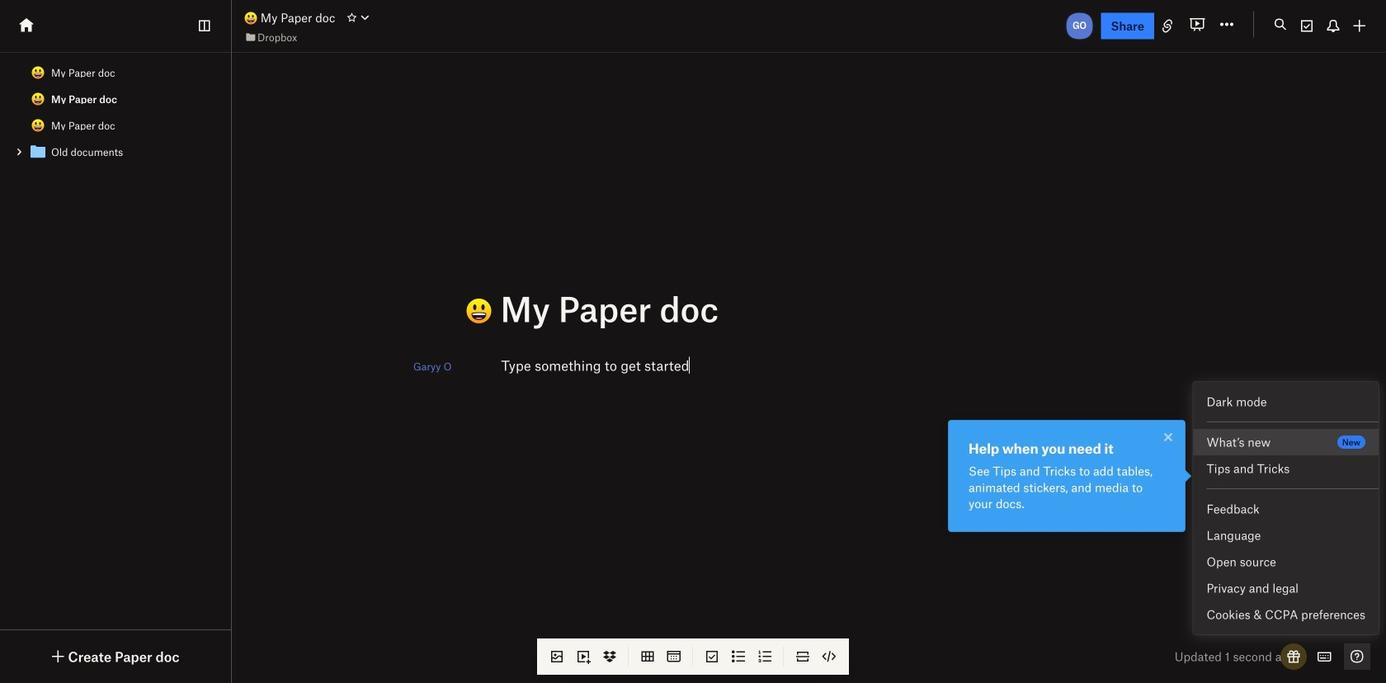 Task type: vqa. For each thing, say whether or not it's contained in the screenshot.
grinning face with big eyes image
yes



Task type: describe. For each thing, give the bounding box(es) containing it.
overlay image
[[1159, 428, 1179, 447]]

expand folder image
[[13, 146, 25, 158]]

template content image
[[28, 142, 48, 162]]

/ contents list
[[0, 59, 231, 165]]



Task type: locate. For each thing, give the bounding box(es) containing it.
menu
[[1194, 389, 1379, 628]]

grinning face with big eyes image
[[244, 12, 258, 25], [31, 66, 45, 79], [31, 92, 45, 106], [31, 119, 45, 132]]

heading
[[466, 288, 1116, 329]]

close image
[[1159, 428, 1179, 447]]



